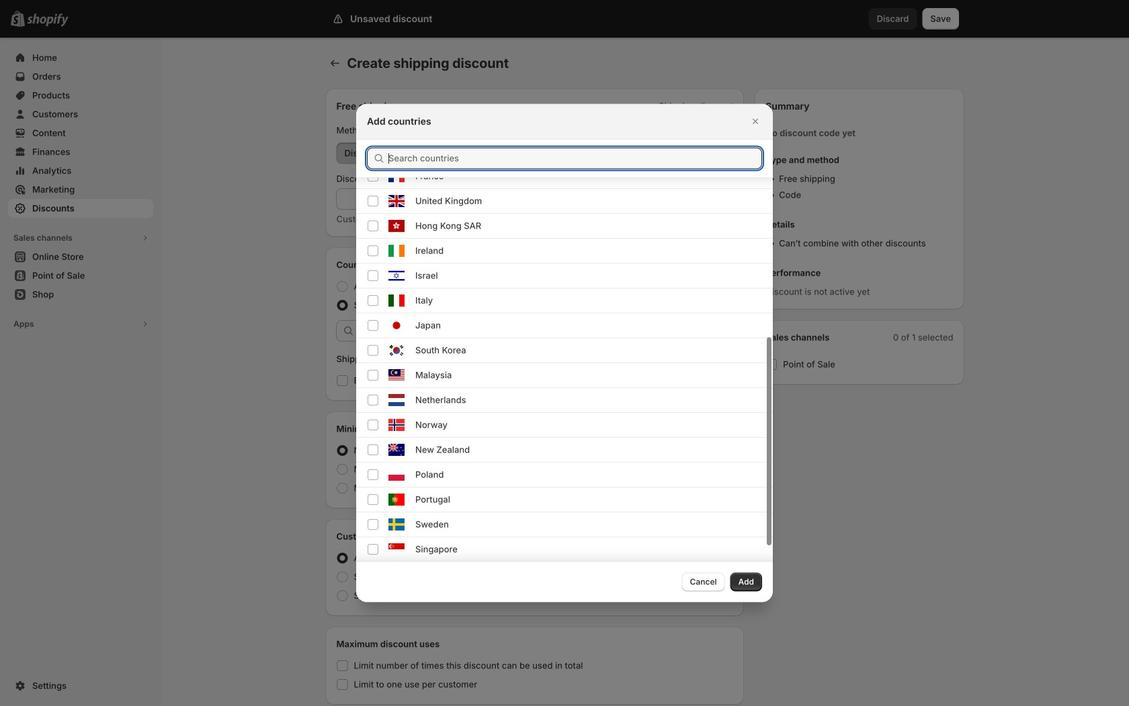 Task type: vqa. For each thing, say whether or not it's contained in the screenshot.
dialog
yes



Task type: locate. For each thing, give the bounding box(es) containing it.
dialog
[[0, 0, 1130, 602]]

Search countries text field
[[389, 148, 763, 169]]

shopify image
[[27, 13, 69, 27]]



